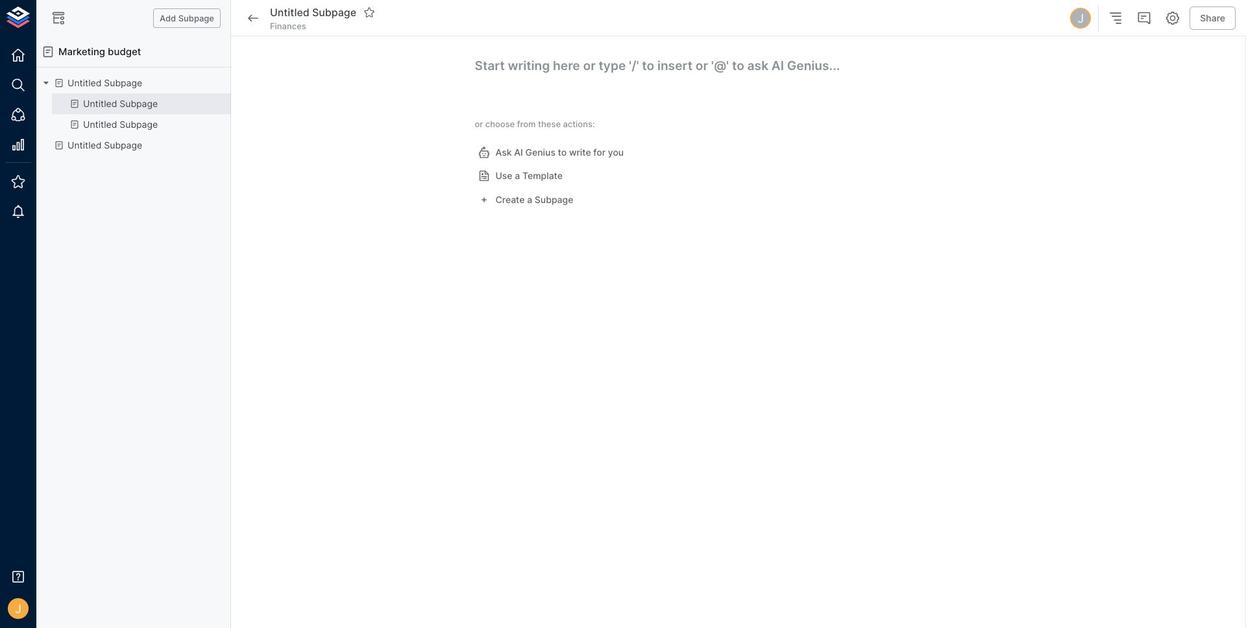 Task type: locate. For each thing, give the bounding box(es) containing it.
settings image
[[1165, 10, 1181, 26]]



Task type: describe. For each thing, give the bounding box(es) containing it.
go back image
[[245, 10, 261, 26]]

comments image
[[1137, 10, 1152, 26]]

favorite image
[[364, 6, 375, 18]]

table of contents image
[[1108, 10, 1124, 26]]

hide wiki image
[[51, 10, 66, 26]]



Task type: vqa. For each thing, say whether or not it's contained in the screenshot.
Table of Contents icon
yes



